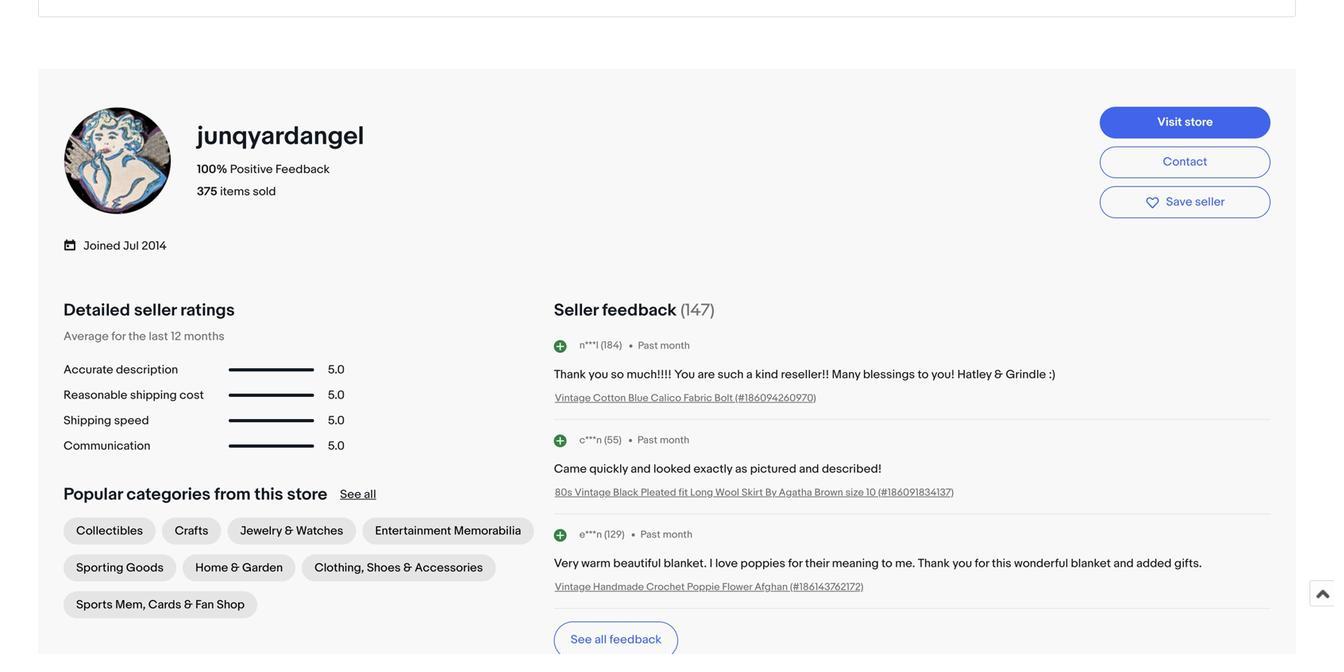 Task type: vqa. For each thing, say whether or not it's contained in the screenshot.
the leftmost eBay
no



Task type: describe. For each thing, give the bounding box(es) containing it.
see for see all feedback
[[571, 633, 592, 647]]

pictured
[[750, 462, 797, 477]]

collectibles
[[76, 524, 143, 538]]

communication
[[64, 439, 151, 453]]

cost
[[180, 388, 204, 403]]

quickly
[[590, 462, 628, 477]]

cards
[[148, 598, 181, 612]]

blanket
[[1071, 557, 1111, 571]]

looked
[[654, 462, 691, 477]]

from
[[214, 484, 251, 505]]

sold
[[253, 185, 276, 199]]

categories
[[127, 484, 211, 505]]

c***n (55)
[[580, 434, 622, 447]]

popular categories from this store
[[64, 484, 327, 505]]

black
[[613, 487, 639, 499]]

past month for blanket.
[[641, 529, 693, 541]]

& right the shoes
[[404, 561, 412, 575]]

wool
[[716, 487, 740, 499]]

2 horizontal spatial for
[[975, 557, 990, 571]]

(#186094260970)
[[736, 392, 817, 405]]

past for blanket.
[[641, 529, 661, 541]]

kind
[[756, 368, 779, 382]]

past for looked
[[638, 435, 658, 447]]

jewelry & watches
[[240, 524, 343, 538]]

vintage cotton blue calico fabric bolt (#186094260970)
[[555, 392, 817, 405]]

items
[[220, 185, 250, 199]]

reasonable shipping cost
[[64, 388, 204, 403]]

me.
[[896, 557, 916, 571]]

seller for save
[[1196, 195, 1225, 209]]

ratings
[[180, 300, 235, 321]]

i
[[710, 557, 713, 571]]

junqyardangel
[[197, 121, 364, 152]]

100%
[[197, 163, 227, 177]]

watches
[[296, 524, 343, 538]]

crafts link
[[162, 518, 221, 545]]

reseller!!
[[781, 368, 830, 382]]

poppies
[[741, 557, 786, 571]]

0 horizontal spatial this
[[255, 484, 283, 505]]

poppie
[[687, 581, 720, 594]]

flower
[[722, 581, 753, 594]]

vintage cotton blue calico fabric bolt (#186094260970) link
[[555, 392, 817, 405]]

memorabilia
[[454, 524, 521, 538]]

clothing,
[[315, 561, 364, 575]]

month for much!!!!
[[661, 340, 690, 352]]

last
[[149, 330, 168, 344]]

save seller button
[[1100, 186, 1271, 218]]

see all
[[340, 488, 376, 502]]

375
[[197, 185, 217, 199]]

positive
[[230, 163, 273, 177]]

past month for looked
[[638, 435, 690, 447]]

all for see all feedback
[[595, 633, 607, 647]]

description
[[116, 363, 178, 377]]

entertainment memorabilia link
[[363, 518, 534, 545]]

grindle
[[1006, 368, 1047, 382]]

& left the fan
[[184, 598, 193, 612]]

junqyardangel image
[[62, 108, 173, 214]]

1 vertical spatial vintage
[[575, 487, 611, 499]]

1 vertical spatial feedback
[[610, 633, 662, 647]]

month for blanket.
[[663, 529, 693, 541]]

speed
[[114, 414, 149, 428]]

sports mem, cards & fan shop
[[76, 598, 245, 612]]

vintage for very
[[555, 581, 591, 594]]

jewelry & watches link
[[228, 518, 356, 545]]

detailed
[[64, 300, 130, 321]]

save seller
[[1167, 195, 1225, 209]]

beautiful
[[614, 557, 661, 571]]

accessories
[[415, 561, 483, 575]]

(129)
[[604, 529, 625, 541]]

gifts.
[[1175, 557, 1203, 571]]

text__icon wrapper image
[[64, 237, 83, 253]]

very warm beautiful blanket. i love poppies for their meaning to me. thank you for this wonderful blanket and added gifts.
[[554, 557, 1203, 571]]

shipping speed
[[64, 414, 149, 428]]

popular
[[64, 484, 123, 505]]

contact link
[[1100, 147, 1271, 178]]

came quickly and looked exactly as pictured and described!
[[554, 462, 882, 477]]

their
[[806, 557, 830, 571]]

sports
[[76, 598, 113, 612]]

80s vintage black pleated fit  long wool  skirt by agatha brown size 10 (#186091834137) link
[[555, 487, 954, 499]]

(55)
[[604, 434, 622, 447]]

fit
[[679, 487, 688, 499]]

375 items sold
[[197, 185, 276, 199]]

crafts
[[175, 524, 209, 538]]

mem,
[[115, 598, 146, 612]]

clothing, shoes & accessories link
[[302, 555, 496, 582]]

thank you so much!!!! you are such a kind reseller!! many blessings to you! hatley & grindle :)
[[554, 368, 1056, 382]]

exactly
[[694, 462, 733, 477]]

blessings
[[863, 368, 915, 382]]

handmade
[[593, 581, 644, 594]]

n***l
[[580, 340, 599, 352]]

garden
[[242, 561, 283, 575]]

0 vertical spatial thank
[[554, 368, 586, 382]]

see for see all
[[340, 488, 361, 502]]

0 vertical spatial to
[[918, 368, 929, 382]]

size
[[846, 487, 864, 499]]



Task type: locate. For each thing, give the bounding box(es) containing it.
feedback down handmade
[[610, 633, 662, 647]]

2 vertical spatial vintage
[[555, 581, 591, 594]]

1 horizontal spatial seller
[[1196, 195, 1225, 209]]

80s
[[555, 487, 573, 499]]

0 horizontal spatial thank
[[554, 368, 586, 382]]

1 horizontal spatial and
[[799, 462, 820, 477]]

skirt
[[742, 487, 763, 499]]

2 vertical spatial past month
[[641, 529, 693, 541]]

5.0 for shipping
[[328, 388, 345, 403]]

past up much!!!!
[[638, 340, 658, 352]]

month
[[661, 340, 690, 352], [660, 435, 690, 447], [663, 529, 693, 541]]

sporting goods
[[76, 561, 164, 575]]

bolt
[[715, 392, 733, 405]]

1 horizontal spatial thank
[[918, 557, 950, 571]]

0 vertical spatial month
[[661, 340, 690, 352]]

1 horizontal spatial see
[[571, 633, 592, 647]]

past month for much!!!!
[[638, 340, 690, 352]]

(184)
[[601, 340, 622, 352]]

afghan
[[755, 581, 788, 594]]

month up blanket.
[[663, 529, 693, 541]]

1 vertical spatial to
[[882, 557, 893, 571]]

&
[[995, 368, 1003, 382], [285, 524, 293, 538], [231, 561, 240, 575], [404, 561, 412, 575], [184, 598, 193, 612]]

seller
[[1196, 195, 1225, 209], [134, 300, 177, 321]]

1 vertical spatial past
[[638, 435, 658, 447]]

see
[[340, 488, 361, 502], [571, 633, 592, 647]]

warm
[[582, 557, 611, 571]]

to left 'me.'
[[882, 557, 893, 571]]

vintage handmade crochet poppie flower  afghan  (#186143762172) link
[[555, 581, 864, 594]]

past month up blanket.
[[641, 529, 693, 541]]

2 5.0 from the top
[[328, 388, 345, 403]]

vintage for thank
[[555, 392, 591, 405]]

& right hatley
[[995, 368, 1003, 382]]

all for see all
[[364, 488, 376, 502]]

feedback up (184)
[[602, 300, 677, 321]]

1 horizontal spatial store
[[1185, 115, 1214, 130]]

n***l (184)
[[580, 340, 622, 352]]

blue
[[628, 392, 649, 405]]

for left the on the left
[[111, 330, 126, 344]]

for left their
[[788, 557, 803, 571]]

a
[[747, 368, 753, 382]]

seller right save
[[1196, 195, 1225, 209]]

4 5.0 from the top
[[328, 439, 345, 453]]

5.0 for description
[[328, 363, 345, 377]]

see up watches
[[340, 488, 361, 502]]

1 horizontal spatial you
[[953, 557, 973, 571]]

0 vertical spatial all
[[364, 488, 376, 502]]

and up black
[[631, 462, 651, 477]]

crochet
[[647, 581, 685, 594]]

0 vertical spatial see
[[340, 488, 361, 502]]

vintage down very on the bottom left of page
[[555, 581, 591, 594]]

such
[[718, 368, 744, 382]]

visit
[[1158, 115, 1183, 130]]

1 5.0 from the top
[[328, 363, 345, 377]]

visit store
[[1158, 115, 1214, 130]]

visit store link
[[1100, 107, 1271, 139]]

1 vertical spatial this
[[992, 557, 1012, 571]]

1 horizontal spatial to
[[918, 368, 929, 382]]

0 vertical spatial store
[[1185, 115, 1214, 130]]

you right 'me.'
[[953, 557, 973, 571]]

the
[[128, 330, 146, 344]]

0 vertical spatial seller
[[1196, 195, 1225, 209]]

1 vertical spatial month
[[660, 435, 690, 447]]

past right (55)
[[638, 435, 658, 447]]

seller for detailed
[[134, 300, 177, 321]]

home & garden link
[[183, 555, 296, 582]]

see all feedback
[[571, 633, 662, 647]]

1 horizontal spatial this
[[992, 557, 1012, 571]]

you
[[589, 368, 608, 382], [953, 557, 973, 571]]

1 vertical spatial you
[[953, 557, 973, 571]]

joined
[[83, 239, 121, 253]]

seller feedback (147)
[[554, 300, 715, 321]]

0 horizontal spatial store
[[287, 484, 327, 505]]

2 vertical spatial past
[[641, 529, 661, 541]]

long
[[691, 487, 713, 499]]

all up entertainment
[[364, 488, 376, 502]]

past month up looked on the bottom
[[638, 435, 690, 447]]

& right home
[[231, 561, 240, 575]]

0 horizontal spatial and
[[631, 462, 651, 477]]

for left wonderful
[[975, 557, 990, 571]]

to
[[918, 368, 929, 382], [882, 557, 893, 571]]

80s vintage black pleated fit  long wool  skirt by agatha brown size 10 (#186091834137)
[[555, 487, 954, 499]]

0 vertical spatial vintage
[[555, 392, 591, 405]]

seller inside "save seller" button
[[1196, 195, 1225, 209]]

past up beautiful
[[641, 529, 661, 541]]

(147)
[[681, 300, 715, 321]]

1 vertical spatial past month
[[638, 435, 690, 447]]

1 vertical spatial store
[[287, 484, 327, 505]]

0 horizontal spatial for
[[111, 330, 126, 344]]

see all feedback link
[[554, 622, 678, 655]]

see down warm
[[571, 633, 592, 647]]

past month
[[638, 340, 690, 352], [638, 435, 690, 447], [641, 529, 693, 541]]

jewelry
[[240, 524, 282, 538]]

vintage left cotton
[[555, 392, 591, 405]]

sports mem, cards & fan shop link
[[64, 592, 257, 619]]

cotton
[[593, 392, 626, 405]]

all down handmade
[[595, 633, 607, 647]]

entertainment memorabilia
[[375, 524, 521, 538]]

10
[[867, 487, 876, 499]]

all
[[364, 488, 376, 502], [595, 633, 607, 647]]

accurate description
[[64, 363, 178, 377]]

seller up last at the left bottom of page
[[134, 300, 177, 321]]

and up the agatha
[[799, 462, 820, 477]]

shipping
[[130, 388, 177, 403]]

month up you
[[661, 340, 690, 352]]

1 vertical spatial see
[[571, 633, 592, 647]]

100% positive feedback
[[197, 163, 330, 177]]

fan
[[195, 598, 214, 612]]

0 horizontal spatial seller
[[134, 300, 177, 321]]

you!
[[932, 368, 955, 382]]

goods
[[126, 561, 164, 575]]

shoes
[[367, 561, 401, 575]]

are
[[698, 368, 715, 382]]

1 vertical spatial thank
[[918, 557, 950, 571]]

0 vertical spatial you
[[589, 368, 608, 382]]

0 vertical spatial past month
[[638, 340, 690, 352]]

pleated
[[641, 487, 677, 499]]

month up looked on the bottom
[[660, 435, 690, 447]]

reasonable
[[64, 388, 127, 403]]

thank down n***l
[[554, 368, 586, 382]]

& right jewelry
[[285, 524, 293, 538]]

2 horizontal spatial and
[[1114, 557, 1134, 571]]

c***n
[[580, 434, 602, 447]]

and left added
[[1114, 557, 1134, 571]]

accurate
[[64, 363, 113, 377]]

1 vertical spatial seller
[[134, 300, 177, 321]]

2 vertical spatial month
[[663, 529, 693, 541]]

home & garden
[[195, 561, 283, 575]]

fabric
[[684, 392, 712, 405]]

you left so on the bottom of page
[[589, 368, 608, 382]]

0 vertical spatial feedback
[[602, 300, 677, 321]]

1 horizontal spatial all
[[595, 633, 607, 647]]

contact
[[1164, 155, 1208, 169]]

and
[[631, 462, 651, 477], [799, 462, 820, 477], [1114, 557, 1134, 571]]

clothing, shoes & accessories
[[315, 561, 483, 575]]

store inside 'visit store' link
[[1185, 115, 1214, 130]]

store up watches
[[287, 484, 327, 505]]

0 horizontal spatial to
[[882, 557, 893, 571]]

thank right 'me.'
[[918, 557, 950, 571]]

wonderful
[[1015, 557, 1069, 571]]

so
[[611, 368, 624, 382]]

0 vertical spatial past
[[638, 340, 658, 352]]

& inside 'link'
[[285, 524, 293, 538]]

past month up much!!!!
[[638, 340, 690, 352]]

this left wonderful
[[992, 557, 1012, 571]]

average for the last 12 months
[[64, 330, 225, 344]]

1 horizontal spatial for
[[788, 557, 803, 571]]

home
[[195, 561, 228, 575]]

2014
[[142, 239, 167, 253]]

(#186143762172)
[[790, 581, 864, 594]]

0 horizontal spatial all
[[364, 488, 376, 502]]

many
[[832, 368, 861, 382]]

see inside "see all feedback" link
[[571, 633, 592, 647]]

joined jul 2014
[[83, 239, 167, 253]]

5.0 for speed
[[328, 414, 345, 428]]

thank
[[554, 368, 586, 382], [918, 557, 950, 571]]

meaning
[[832, 557, 879, 571]]

this right from
[[255, 484, 283, 505]]

vintage down quickly
[[575, 487, 611, 499]]

3 5.0 from the top
[[328, 414, 345, 428]]

0 horizontal spatial you
[[589, 368, 608, 382]]

0 vertical spatial this
[[255, 484, 283, 505]]

0 horizontal spatial see
[[340, 488, 361, 502]]

described!
[[822, 462, 882, 477]]

month for looked
[[660, 435, 690, 447]]

love
[[716, 557, 738, 571]]

12
[[171, 330, 181, 344]]

to left you!
[[918, 368, 929, 382]]

past for much!!!!
[[638, 340, 658, 352]]

1 vertical spatial all
[[595, 633, 607, 647]]

store right the visit
[[1185, 115, 1214, 130]]



